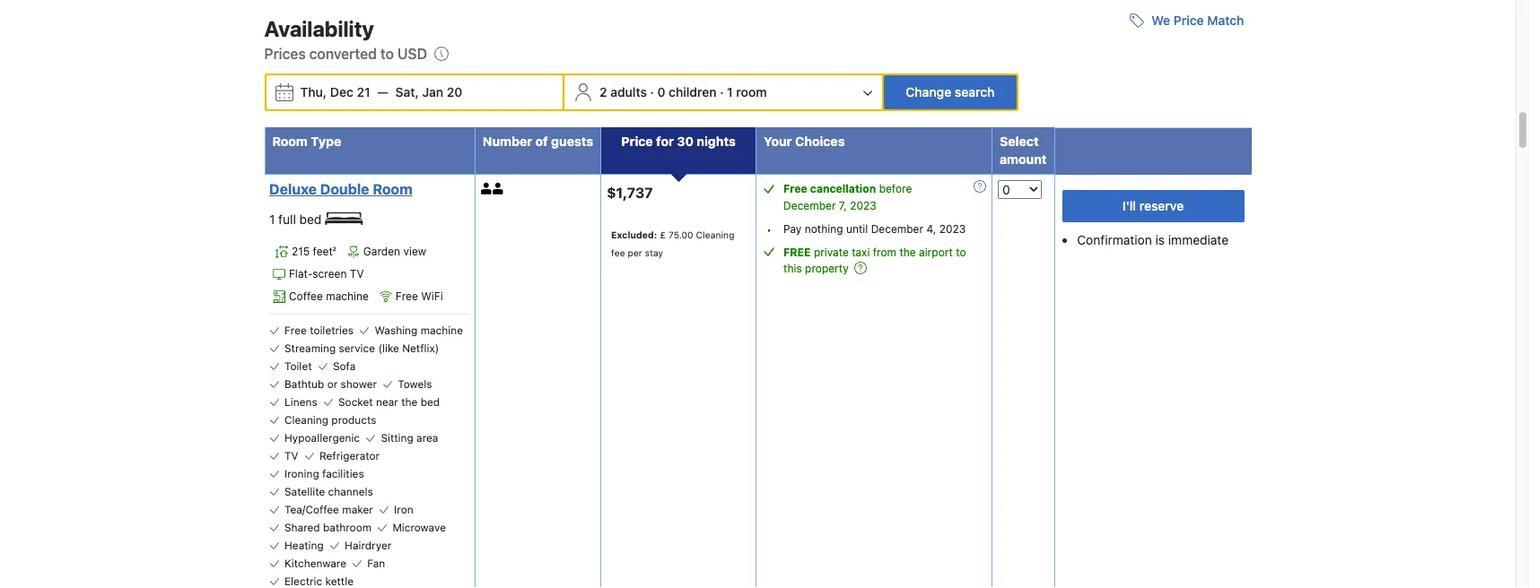 Task type: describe. For each thing, give the bounding box(es) containing it.
jan
[[422, 85, 444, 100]]

thu, dec 21 — sat, jan 20
[[300, 85, 463, 100]]

sat, jan 20 button
[[388, 77, 470, 109]]

private taxi from the airport to this property
[[784, 246, 966, 276]]

$1,737
[[607, 185, 653, 201]]

confirmation
[[1077, 233, 1152, 248]]

free for free wifi
[[396, 290, 418, 303]]

2 adults · 0 children · 1 room button
[[566, 76, 881, 110]]

cleaning inside £ 75.00 cleaning fee per stay
[[696, 230, 735, 241]]

sofa
[[333, 360, 356, 373]]

0
[[658, 85, 666, 100]]

215 feet²
[[292, 245, 336, 259]]

deluxe double room link
[[269, 181, 465, 199]]

bathtub
[[285, 378, 324, 391]]

coffee
[[289, 290, 323, 303]]

we
[[1152, 13, 1171, 28]]

amount
[[1000, 152, 1047, 167]]

is
[[1156, 233, 1165, 248]]

1 horizontal spatial 2023
[[939, 223, 966, 236]]

to inside private taxi from the airport to this property
[[956, 246, 966, 260]]

nothing
[[805, 223, 843, 236]]

service
[[339, 342, 375, 355]]

satellite
[[285, 486, 325, 499]]

toilet
[[285, 360, 312, 373]]

dec
[[330, 85, 353, 100]]

room
[[736, 85, 767, 100]]

£
[[660, 230, 666, 241]]

excluded:
[[611, 230, 657, 241]]

1 full bed
[[269, 212, 325, 227]]

heating
[[285, 539, 324, 553]]

washing
[[375, 324, 418, 338]]

adults
[[611, 85, 647, 100]]

ironing
[[285, 468, 319, 481]]

2
[[600, 85, 607, 100]]

the inside private taxi from the airport to this property
[[900, 246, 916, 260]]

towels
[[398, 378, 432, 391]]

0 horizontal spatial room
[[272, 134, 308, 149]]

number
[[483, 134, 532, 149]]

socket near the bed
[[338, 396, 440, 409]]

number of guests
[[483, 134, 593, 149]]

0 vertical spatial tv
[[350, 268, 364, 281]]

7,
[[839, 200, 847, 213]]

sitting area
[[381, 432, 438, 445]]

immediate
[[1169, 233, 1229, 248]]

of
[[536, 134, 548, 149]]

your choices
[[764, 134, 845, 149]]

availability
[[264, 17, 374, 42]]

(like
[[378, 342, 399, 355]]

flat-screen tv
[[289, 268, 364, 281]]

cancellation
[[810, 183, 876, 196]]

30
[[677, 134, 694, 149]]

streaming service (like netflix)
[[285, 342, 439, 355]]

match
[[1207, 13, 1245, 28]]

2 · from the left
[[720, 85, 724, 100]]

garden view
[[363, 245, 426, 259]]

thu, dec 21 button
[[293, 77, 378, 109]]

screen
[[313, 268, 347, 281]]

refrigerator
[[319, 450, 380, 463]]

garden
[[363, 245, 400, 259]]

1 vertical spatial tv
[[285, 450, 299, 463]]

•
[[767, 224, 772, 237]]

machine for washing machine
[[421, 324, 463, 338]]

1 vertical spatial room
[[373, 182, 413, 198]]

taxi
[[852, 246, 870, 260]]

fan
[[367, 557, 385, 571]]

or
[[327, 378, 338, 391]]

channels
[[328, 486, 373, 499]]

bathtub or shower
[[285, 378, 377, 391]]

full
[[278, 212, 296, 227]]

sitting
[[381, 432, 414, 445]]

20
[[447, 85, 463, 100]]

change
[[906, 85, 952, 100]]

1 horizontal spatial december
[[871, 223, 924, 236]]

0 horizontal spatial 1
[[269, 212, 275, 227]]

21
[[357, 85, 370, 100]]

linens
[[285, 396, 317, 409]]

4,
[[927, 223, 936, 236]]



Task type: vqa. For each thing, say whether or not it's contained in the screenshot.
Sat, Jan 20 button
yes



Task type: locate. For each thing, give the bounding box(es) containing it.
bed down towels
[[421, 396, 440, 409]]

—
[[378, 85, 388, 100]]

2023 inside before december 7, 2023
[[850, 200, 877, 213]]

price left for
[[621, 134, 653, 149]]

2023 right the 7,
[[850, 200, 877, 213]]

thu,
[[300, 85, 327, 100]]

price for 30 nights
[[621, 134, 736, 149]]

0 vertical spatial december
[[784, 200, 836, 213]]

2 adults · 0 children · 1 room
[[600, 85, 767, 100]]

tv up ironing
[[285, 450, 299, 463]]

1 left the room
[[727, 85, 733, 100]]

machine down 'screen'
[[326, 290, 369, 303]]

search
[[955, 85, 995, 100]]

0 horizontal spatial december
[[784, 200, 836, 213]]

tea/coffee
[[285, 504, 339, 517]]

free left wifi
[[396, 290, 418, 303]]

room
[[272, 134, 308, 149], [373, 182, 413, 198]]

0 horizontal spatial the
[[401, 396, 418, 409]]

machine up the netflix)
[[421, 324, 463, 338]]

ironing facilities
[[285, 468, 364, 481]]

view
[[403, 245, 426, 259]]

1 vertical spatial bed
[[421, 396, 440, 409]]

room type
[[272, 134, 341, 149]]

guests
[[551, 134, 593, 149]]

1 vertical spatial 1
[[269, 212, 275, 227]]

tea/coffee maker
[[285, 504, 373, 517]]

shared bathroom
[[285, 522, 372, 535]]

0 vertical spatial bed
[[299, 212, 322, 227]]

free up streaming
[[285, 324, 307, 338]]

more details on meals and payment options image
[[974, 181, 987, 193]]

0 vertical spatial cleaning
[[696, 230, 735, 241]]

0 vertical spatial machine
[[326, 290, 369, 303]]

hairdryer
[[345, 539, 392, 553]]

washing machine
[[375, 324, 463, 338]]

1 horizontal spatial price
[[1174, 13, 1204, 28]]

1 horizontal spatial machine
[[421, 324, 463, 338]]

1 vertical spatial cleaning
[[285, 414, 329, 427]]

1 · from the left
[[650, 85, 654, 100]]

change search button
[[884, 76, 1017, 110]]

hypoallergenic
[[285, 432, 360, 445]]

0 horizontal spatial free
[[285, 324, 307, 338]]

0 horizontal spatial price
[[621, 134, 653, 149]]

we price match
[[1152, 13, 1245, 28]]

december up from
[[871, 223, 924, 236]]

free for free cancellation
[[784, 183, 808, 196]]

2023 right "4,"
[[939, 223, 966, 236]]

1 vertical spatial to
[[956, 246, 966, 260]]

nights
[[697, 134, 736, 149]]

room left type on the left
[[272, 134, 308, 149]]

0 horizontal spatial bed
[[299, 212, 322, 227]]

shared
[[285, 522, 320, 535]]

netflix)
[[402, 342, 439, 355]]

select amount
[[1000, 134, 1047, 167]]

maker
[[342, 504, 373, 517]]

price right we on the top right
[[1174, 13, 1204, 28]]

december inside before december 7, 2023
[[784, 200, 836, 213]]

2 occupancy image from the left
[[493, 184, 504, 195]]

· right children
[[720, 85, 724, 100]]

pay
[[784, 223, 802, 236]]

until
[[846, 223, 868, 236]]

to left usd
[[380, 46, 394, 62]]

tv right 'screen'
[[350, 268, 364, 281]]

price inside dropdown button
[[1174, 13, 1204, 28]]

prices converted to usd
[[264, 46, 427, 62]]

1 horizontal spatial the
[[900, 246, 916, 260]]

1 horizontal spatial free
[[396, 290, 418, 303]]

0 vertical spatial to
[[380, 46, 394, 62]]

0 horizontal spatial machine
[[326, 290, 369, 303]]

1 horizontal spatial 1
[[727, 85, 733, 100]]

december down free cancellation
[[784, 200, 836, 213]]

1 inside button
[[727, 85, 733, 100]]

2 vertical spatial free
[[285, 324, 307, 338]]

toiletries
[[310, 324, 354, 338]]

1 horizontal spatial cleaning
[[696, 230, 735, 241]]

socket
[[338, 396, 373, 409]]

i'll reserve
[[1123, 199, 1184, 214]]

machine for coffee machine
[[326, 290, 369, 303]]

1
[[727, 85, 733, 100], [269, 212, 275, 227]]

for
[[656, 134, 674, 149]]

0 horizontal spatial ·
[[650, 85, 654, 100]]

0 horizontal spatial 2023
[[850, 200, 877, 213]]

the down towels
[[401, 396, 418, 409]]

tv
[[350, 268, 364, 281], [285, 450, 299, 463]]

area
[[417, 432, 438, 445]]

·
[[650, 85, 654, 100], [720, 85, 724, 100]]

type
[[311, 134, 341, 149]]

microwave
[[393, 522, 446, 535]]

1 horizontal spatial to
[[956, 246, 966, 260]]

1 vertical spatial the
[[401, 396, 418, 409]]

1 horizontal spatial room
[[373, 182, 413, 198]]

satellite channels
[[285, 486, 373, 499]]

per
[[628, 248, 642, 259]]

i'll reserve button
[[1062, 191, 1245, 223]]

1 vertical spatial price
[[621, 134, 653, 149]]

0 vertical spatial the
[[900, 246, 916, 260]]

0 vertical spatial room
[[272, 134, 308, 149]]

1 vertical spatial december
[[871, 223, 924, 236]]

0 horizontal spatial cleaning
[[285, 414, 329, 427]]

cleaning down 'linens'
[[285, 414, 329, 427]]

deluxe
[[269, 182, 317, 198]]

cleaning right 75.00
[[696, 230, 735, 241]]

airport
[[919, 246, 953, 260]]

0 vertical spatial 1
[[727, 85, 733, 100]]

free cancellation
[[784, 183, 876, 196]]

bed right full
[[299, 212, 322, 227]]

children
[[669, 85, 717, 100]]

bathroom
[[323, 522, 372, 535]]

0 vertical spatial price
[[1174, 13, 1204, 28]]

december
[[784, 200, 836, 213], [871, 223, 924, 236]]

shower
[[341, 378, 377, 391]]

£ 75.00 cleaning fee per stay
[[611, 230, 735, 259]]

1 horizontal spatial bed
[[421, 396, 440, 409]]

room right double
[[373, 182, 413, 198]]

this
[[784, 262, 802, 276]]

iron
[[394, 504, 413, 517]]

0 horizontal spatial tv
[[285, 450, 299, 463]]

cleaning
[[696, 230, 735, 241], [285, 414, 329, 427]]

1 vertical spatial free
[[396, 290, 418, 303]]

free
[[784, 246, 811, 260]]

1 vertical spatial 2023
[[939, 223, 966, 236]]

1 horizontal spatial tv
[[350, 268, 364, 281]]

1 left full
[[269, 212, 275, 227]]

sat,
[[396, 85, 419, 100]]

215
[[292, 245, 310, 259]]

1 horizontal spatial ·
[[720, 85, 724, 100]]

confirmation is immediate
[[1077, 233, 1229, 248]]

pay nothing until december 4, 2023
[[784, 223, 966, 236]]

property
[[805, 262, 849, 276]]

75.00
[[669, 230, 693, 241]]

1 vertical spatial machine
[[421, 324, 463, 338]]

private
[[814, 246, 849, 260]]

0 horizontal spatial to
[[380, 46, 394, 62]]

free for free toiletries
[[285, 324, 307, 338]]

kitchenware
[[285, 557, 346, 571]]

cleaning products
[[285, 414, 377, 427]]

· left 0 on the left top of the page
[[650, 85, 654, 100]]

free up pay
[[784, 183, 808, 196]]

deluxe double room
[[269, 182, 413, 198]]

1 occupancy image from the left
[[481, 184, 493, 195]]

wifi
[[421, 290, 443, 303]]

double
[[320, 182, 369, 198]]

0 vertical spatial free
[[784, 183, 808, 196]]

before
[[879, 183, 912, 196]]

coffee machine
[[289, 290, 369, 303]]

occupancy image
[[481, 184, 493, 195], [493, 184, 504, 195]]

change search
[[906, 85, 995, 100]]

fee
[[611, 248, 625, 259]]

flat-
[[289, 268, 313, 281]]

the right from
[[900, 246, 916, 260]]

to right airport
[[956, 246, 966, 260]]

0 vertical spatial 2023
[[850, 200, 877, 213]]

products
[[332, 414, 377, 427]]

2 horizontal spatial free
[[784, 183, 808, 196]]

usd
[[398, 46, 427, 62]]



